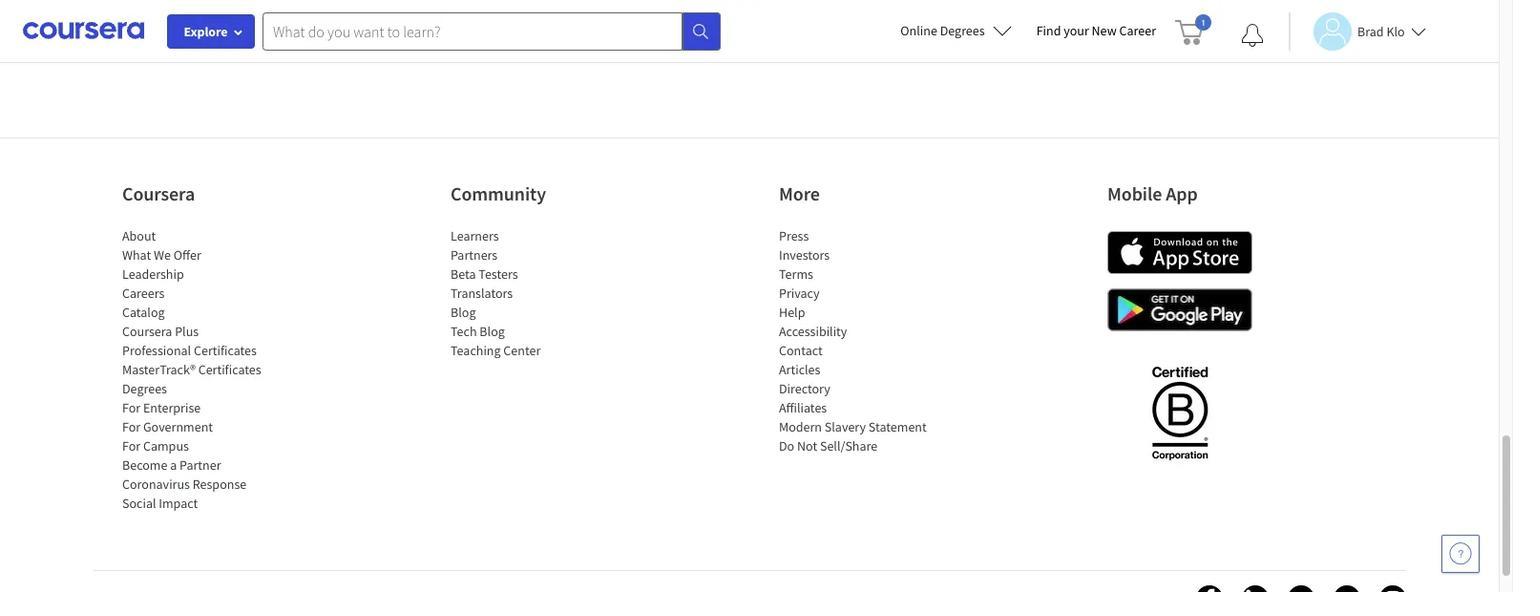Task type: locate. For each thing, give the bounding box(es) containing it.
list
[[327, 0, 1172, 37], [122, 226, 285, 513], [451, 226, 613, 360], [779, 226, 942, 456]]

1 vertical spatial for
[[122, 418, 141, 435]]

brad klo
[[1358, 22, 1405, 40]]

brad klo button
[[1289, 12, 1426, 50]]

klo
[[1387, 22, 1405, 40]]

for
[[122, 399, 141, 416], [122, 418, 141, 435], [122, 437, 141, 455]]

explore button
[[167, 14, 255, 49]]

coursera down catalog 'link'
[[122, 323, 172, 340]]

modern
[[779, 418, 822, 435]]

0 horizontal spatial blog
[[451, 304, 476, 321]]

coursera instagram image
[[1380, 585, 1407, 592]]

become
[[122, 456, 168, 474]]

enterprise
[[143, 399, 201, 416]]

brad
[[1358, 22, 1384, 40]]

online degrees button
[[886, 10, 1027, 52]]

learners partners beta testers translators blog tech blog teaching center
[[451, 227, 541, 359]]

1 vertical spatial degrees
[[122, 380, 167, 397]]

1 vertical spatial coursera
[[122, 323, 172, 340]]

about link
[[122, 227, 156, 244]]

blog up tech
[[451, 304, 476, 321]]

articles link
[[779, 361, 821, 378]]

degrees inside dropdown button
[[940, 22, 985, 39]]

partners
[[451, 246, 498, 264]]

What do you want to learn? text field
[[263, 12, 683, 50]]

government
[[143, 418, 213, 435]]

coursera youtube image
[[1334, 585, 1361, 592]]

coursera twitter image
[[1288, 585, 1315, 592]]

0 horizontal spatial degrees
[[122, 380, 167, 397]]

degrees
[[940, 22, 985, 39], [122, 380, 167, 397]]

2 for from the top
[[122, 418, 141, 435]]

degrees link
[[122, 380, 167, 397]]

degrees right online
[[940, 22, 985, 39]]

list containing about
[[122, 226, 285, 513]]

catalog
[[122, 304, 165, 321]]

contact link
[[779, 342, 823, 359]]

what
[[122, 246, 151, 264]]

press
[[779, 227, 809, 244]]

blog up teaching center link
[[480, 323, 505, 340]]

for government link
[[122, 418, 213, 435]]

help link
[[779, 304, 805, 321]]

affiliates
[[779, 399, 827, 416]]

investors
[[779, 246, 830, 264]]

2 coursera from the top
[[122, 323, 172, 340]]

2 vertical spatial for
[[122, 437, 141, 455]]

0 vertical spatial for
[[122, 399, 141, 416]]

certificates
[[194, 342, 257, 359], [198, 361, 261, 378]]

1 vertical spatial blog
[[480, 323, 505, 340]]

press link
[[779, 227, 809, 244]]

certificates up mastertrack® certificates link on the left
[[194, 342, 257, 359]]

mastertrack®
[[122, 361, 196, 378]]

more
[[779, 181, 820, 205]]

for up "become"
[[122, 437, 141, 455]]

None search field
[[263, 12, 721, 50]]

1 vertical spatial certificates
[[198, 361, 261, 378]]

1 horizontal spatial degrees
[[940, 22, 985, 39]]

do
[[779, 437, 795, 455]]

list containing learners
[[451, 226, 613, 360]]

affiliates link
[[779, 399, 827, 416]]

about what we offer leadership careers catalog coursera plus professional certificates mastertrack® certificates degrees for enterprise for government for campus become a partner coronavirus response social impact
[[122, 227, 261, 512]]

help center image
[[1450, 542, 1473, 565]]

sell/share
[[820, 437, 878, 455]]

careers link
[[122, 285, 165, 302]]

coursera image
[[23, 16, 144, 46]]

modern slavery statement link
[[779, 418, 927, 435]]

list containing press
[[779, 226, 942, 456]]

mastertrack® certificates link
[[122, 361, 261, 378]]

new
[[1092, 22, 1117, 39]]

learners
[[451, 227, 499, 244]]

coronavirus
[[122, 476, 190, 493]]

translators link
[[451, 285, 513, 302]]

0 vertical spatial certificates
[[194, 342, 257, 359]]

logo of certified b corporation image
[[1141, 355, 1219, 470]]

coursera facebook image
[[1197, 585, 1223, 592]]

privacy link
[[779, 285, 820, 302]]

beta
[[451, 265, 476, 283]]

blog
[[451, 304, 476, 321], [480, 323, 505, 340]]

center
[[504, 342, 541, 359]]

partners link
[[451, 246, 498, 264]]

find
[[1037, 22, 1061, 39]]

privacy
[[779, 285, 820, 302]]

what we offer link
[[122, 246, 201, 264]]

about
[[122, 227, 156, 244]]

download on the app store image
[[1108, 231, 1253, 274]]

leadership
[[122, 265, 184, 283]]

certificates down professional certificates link
[[198, 361, 261, 378]]

1 for from the top
[[122, 399, 141, 416]]

mobile app
[[1108, 181, 1198, 205]]

teaching center link
[[451, 342, 541, 359]]

beta testers link
[[451, 265, 518, 283]]

for up the for campus link
[[122, 418, 141, 435]]

0 vertical spatial degrees
[[940, 22, 985, 39]]

coursera
[[122, 181, 195, 205], [122, 323, 172, 340]]

for down degrees link
[[122, 399, 141, 416]]

3 for from the top
[[122, 437, 141, 455]]

help
[[779, 304, 805, 321]]

degrees down mastertrack®
[[122, 380, 167, 397]]

for campus link
[[122, 437, 189, 455]]

0 vertical spatial coursera
[[122, 181, 195, 205]]

1 coursera from the top
[[122, 181, 195, 205]]

coursera up the about
[[122, 181, 195, 205]]

response
[[193, 476, 247, 493]]

professional certificates link
[[122, 342, 257, 359]]



Task type: describe. For each thing, give the bounding box(es) containing it.
accessibility
[[779, 323, 847, 340]]

list for more
[[779, 226, 942, 456]]

career
[[1120, 22, 1156, 39]]

press investors terms privacy help accessibility contact articles directory affiliates modern slavery statement do not sell/share
[[779, 227, 927, 455]]

community
[[451, 181, 546, 205]]

do not sell/share link
[[779, 437, 878, 455]]

catalog link
[[122, 304, 165, 321]]

app
[[1166, 181, 1198, 205]]

explore
[[184, 23, 228, 40]]

contact
[[779, 342, 823, 359]]

slavery
[[825, 418, 866, 435]]

campus
[[143, 437, 189, 455]]

coursera linkedin image
[[1242, 585, 1269, 592]]

a
[[170, 456, 177, 474]]

shopping cart: 1 item image
[[1176, 14, 1212, 45]]

professional
[[122, 342, 191, 359]]

become a partner link
[[122, 456, 221, 474]]

find your new career
[[1037, 22, 1156, 39]]

investors link
[[779, 246, 830, 264]]

accessibility link
[[779, 323, 847, 340]]

online degrees
[[901, 22, 985, 39]]

degrees inside 'about what we offer leadership careers catalog coursera plus professional certificates mastertrack® certificates degrees for enterprise for government for campus become a partner coronavirus response social impact'
[[122, 380, 167, 397]]

0 vertical spatial blog
[[451, 304, 476, 321]]

learners link
[[451, 227, 499, 244]]

show notifications image
[[1241, 24, 1264, 47]]

plus
[[175, 323, 199, 340]]

we
[[154, 246, 171, 264]]

offer
[[174, 246, 201, 264]]

tech
[[451, 323, 477, 340]]

directory
[[779, 380, 831, 397]]

leadership link
[[122, 265, 184, 283]]

careers
[[122, 285, 165, 302]]

for enterprise link
[[122, 399, 201, 416]]

terms link
[[779, 265, 813, 283]]

list for coursera
[[122, 226, 285, 513]]

impact
[[159, 495, 198, 512]]

directory link
[[779, 380, 831, 397]]

your
[[1064, 22, 1089, 39]]

partner
[[180, 456, 221, 474]]

coursera inside 'about what we offer leadership careers catalog coursera plus professional certificates mastertrack® certificates degrees for enterprise for government for campus become a partner coronavirus response social impact'
[[122, 323, 172, 340]]

articles
[[779, 361, 821, 378]]

list for community
[[451, 226, 613, 360]]

translators
[[451, 285, 513, 302]]

teaching
[[451, 342, 501, 359]]

mobile
[[1108, 181, 1163, 205]]

blog link
[[451, 304, 476, 321]]

tech blog link
[[451, 323, 505, 340]]

terms
[[779, 265, 813, 283]]

find your new career link
[[1027, 19, 1166, 43]]

social
[[122, 495, 156, 512]]

get it on google play image
[[1108, 288, 1253, 331]]

testers
[[479, 265, 518, 283]]

coronavirus response link
[[122, 476, 247, 493]]

online
[[901, 22, 938, 39]]

1 horizontal spatial blog
[[480, 323, 505, 340]]

not
[[797, 437, 818, 455]]

coursera plus link
[[122, 323, 199, 340]]

statement
[[869, 418, 927, 435]]

social impact link
[[122, 495, 198, 512]]



Task type: vqa. For each thing, say whether or not it's contained in the screenshot.
Coursera within the About What We Offer Leadership Careers Catalog Coursera Plus Professional Certificates MasterTrack® Certificates Degrees For Enterprise For Government For Campus Become a Partner Coronavirus Response Social Impact
yes



